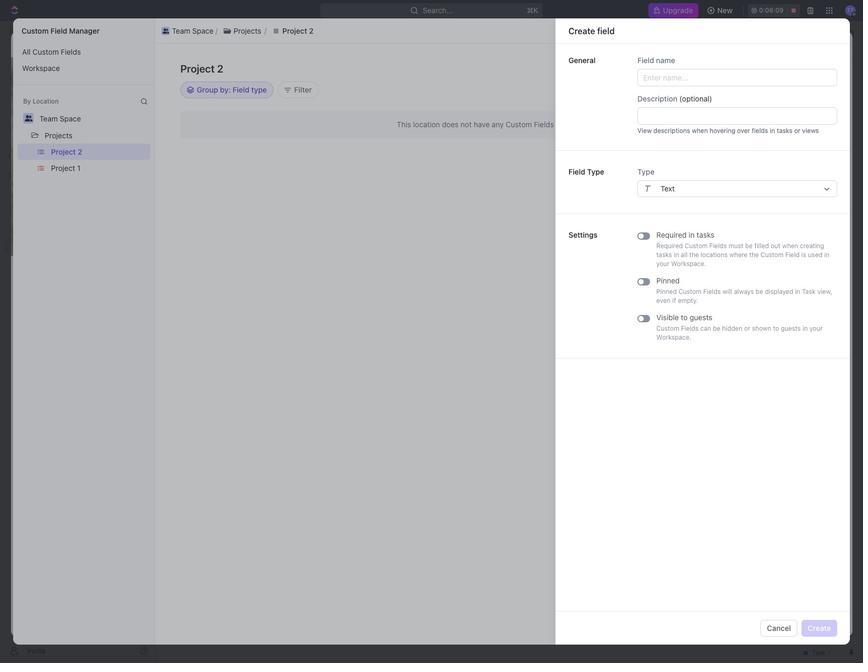 Task type: describe. For each thing, give the bounding box(es) containing it.
name
[[656, 56, 675, 65]]

to do for 18
[[750, 260, 769, 268]]

cancel button
[[761, 620, 797, 637]]

not
[[461, 120, 472, 129]]

4 changed status from from the top
[[632, 260, 697, 268]]

1 changed status from from the top
[[632, 117, 697, 125]]

Search tasks... text field
[[732, 119, 837, 135]]

projects for the top projects button
[[234, 26, 261, 35]]

calendar link
[[266, 94, 300, 109]]

added tag power
[[632, 277, 684, 285]]

0 horizontal spatial team space link
[[70, 39, 111, 48]]

1 from from the top
[[681, 117, 695, 125]]

project 2 button inside list
[[46, 144, 150, 160]]

create inside button
[[808, 624, 831, 633]]

18 for in progress
[[782, 176, 789, 184]]

create new field
[[762, 64, 819, 73]]

power
[[666, 277, 684, 285]]

Type text field
[[661, 181, 819, 197]]

/ project 2
[[154, 39, 191, 48]]

4 from from the top
[[681, 260, 695, 268]]

field for create new field
[[804, 64, 819, 73]]

project 1 button
[[46, 160, 150, 176]]

dashboards link
[[4, 105, 153, 122]]

0 vertical spatial when
[[692, 127, 708, 135]]

projects for projects link
[[240, 29, 268, 38]]

create button
[[802, 620, 837, 637]]

custom inside button
[[33, 47, 59, 56]]

board
[[196, 97, 217, 106]]

field type
[[569, 167, 604, 176]]

activity inside task sidebar navigation tab list
[[827, 83, 847, 89]]

2 pinned from the top
[[657, 288, 677, 296]]

3 mins from the top
[[791, 134, 805, 142]]

Edit task name text field
[[76, 309, 529, 329]]

general
[[569, 56, 596, 65]]

do for 18 mins
[[760, 260, 769, 268]]

1 vertical spatial complete
[[629, 243, 658, 251]]

will
[[723, 288, 732, 296]]

location
[[33, 97, 59, 105]]

user group image inside the sidebar navigation
[[11, 206, 19, 213]]

tree inside the sidebar navigation
[[4, 183, 153, 325]]

list containing project 2
[[13, 144, 155, 176]]

upgrade
[[663, 6, 693, 15]]

fields inside the required in tasks required custom fields must be filled out when creating tasks in all the locations where the custom field is used in your workspace.
[[710, 242, 727, 250]]

task inside button
[[803, 67, 819, 76]]

fields inside button
[[61, 47, 81, 56]]

do for 19 mins
[[730, 117, 738, 125]]

be inside the required in tasks required custom fields must be filled out when creating tasks in all the locations where the custom field is used in your workspace.
[[745, 242, 753, 250]]

created on nov 17
[[659, 40, 714, 48]]

2 18 mins from the top
[[782, 235, 805, 243]]

created
[[659, 40, 683, 48]]

inbox
[[25, 73, 44, 82]]

filled
[[755, 242, 769, 250]]

18 mins for complete
[[782, 260, 805, 268]]

0 horizontal spatial /
[[154, 39, 156, 48]]

favorites
[[8, 153, 36, 160]]

can
[[701, 325, 711, 332]]

out
[[771, 242, 781, 250]]

18 mins for in progress
[[782, 176, 805, 184]]

2 from from the top
[[681, 176, 695, 184]]

1
[[77, 164, 80, 173]]

favorites button
[[4, 150, 40, 163]]

type inside dropdown button
[[638, 167, 655, 176]]

assignees button
[[425, 121, 474, 134]]

view descriptions when hovering over fields in tasks or views
[[638, 127, 819, 135]]

new
[[717, 6, 733, 15]]

invite
[[27, 646, 46, 655]]

even
[[657, 297, 671, 305]]

field name
[[638, 56, 675, 65]]

manager
[[69, 26, 100, 35]]

create for field
[[569, 26, 595, 36]]

where
[[730, 251, 748, 259]]

all custom fields
[[22, 47, 81, 56]]

user group image for the topmost team space button
[[162, 28, 169, 33]]

you created this task
[[621, 100, 683, 108]]

added watcher:
[[646, 134, 696, 142]]

custom down out
[[761, 251, 784, 259]]

spaces
[[8, 170, 31, 178]]

1 horizontal spatial /
[[223, 29, 225, 38]]

0 vertical spatial projects button
[[218, 24, 267, 37]]

all custom fields button
[[17, 44, 150, 60]]

when inside the required in tasks required custom fields must be filled out when creating tasks in all the locations where the custom field is used in your workspace.
[[782, 242, 798, 250]]

visible to guests custom fields can be hidden or shown to guests in your workspace.
[[657, 313, 823, 341]]

list link
[[234, 94, 249, 109]]

views
[[802, 127, 819, 135]]

team space inside list
[[172, 26, 214, 35]]

1 horizontal spatial guests
[[781, 325, 801, 332]]

1 horizontal spatial project 2 link
[[277, 27, 324, 40]]

new button
[[703, 2, 739, 19]]

19 for created this task
[[782, 100, 789, 108]]

hide button
[[542, 121, 564, 134]]

in inside the pinned pinned custom fields will always be displayed in task view, even if empty.
[[795, 288, 800, 296]]

2 horizontal spatial tasks
[[777, 127, 793, 135]]

clickbot
[[621, 134, 646, 142]]

inbox link
[[4, 69, 153, 86]]

have
[[474, 120, 490, 129]]

2 to complete from the top
[[627, 235, 746, 251]]

add for add task
[[787, 67, 801, 76]]

search...
[[423, 6, 453, 15]]

does
[[442, 120, 459, 129]]

subtasks button
[[118, 461, 162, 480]]

added for watcher:
[[648, 134, 666, 142]]

custom inside visible to guests custom fields can be hidden or shown to guests in your workspace.
[[657, 325, 679, 332]]

share button
[[718, 36, 751, 53]]

upgrade link
[[648, 3, 699, 18]]

your inside the required in tasks required custom fields must be filled out when creating tasks in all the locations where the custom field is used in your workspace.
[[657, 260, 670, 268]]

must
[[729, 242, 744, 250]]

0 horizontal spatial project 2 link
[[160, 39, 191, 48]]

add task
[[787, 67, 819, 76]]

5 mins from the top
[[791, 235, 805, 243]]

any
[[492, 120, 504, 129]]

1 vertical spatial tasks
[[697, 230, 715, 239]]

4 status from the top
[[661, 260, 680, 268]]

0 horizontal spatial tasks
[[657, 251, 672, 259]]

new
[[788, 64, 802, 73]]

displayed
[[765, 288, 793, 296]]

fields inside visible to guests custom fields can be hidden or shown to guests in your workspace.
[[681, 325, 699, 332]]

6 mins from the top
[[791, 260, 805, 268]]

home link
[[4, 51, 153, 68]]

if
[[672, 297, 676, 305]]

projects link
[[227, 27, 271, 40]]

over
[[737, 127, 750, 135]]

(optional)
[[680, 94, 712, 103]]

create new field button
[[756, 60, 825, 77]]

custom up "all"
[[685, 242, 708, 250]]

0 horizontal spatial guests
[[690, 313, 713, 322]]

cancel
[[767, 624, 791, 633]]



Task type: vqa. For each thing, say whether or not it's contained in the screenshot.
Due date dropdown button for 3 tasks
no



Task type: locate. For each thing, give the bounding box(es) containing it.
0 vertical spatial or
[[794, 127, 801, 135]]

when right out
[[782, 242, 798, 250]]

by
[[23, 97, 31, 105]]

be
[[745, 242, 753, 250], [756, 288, 763, 296], [713, 325, 721, 332]]

all
[[681, 251, 688, 259]]

mins up is
[[791, 235, 805, 243]]

0 vertical spatial your
[[657, 260, 670, 268]]

2 vertical spatial 18
[[782, 260, 789, 268]]

workspace button
[[17, 60, 150, 76]]

you for you created this task
[[621, 100, 632, 108]]

0 horizontal spatial team space button
[[35, 110, 86, 127]]

fields inside the pinned pinned custom fields will always be displayed in task view, even if empty.
[[703, 288, 721, 296]]

project 2 inside project 2 link
[[290, 29, 321, 38]]

from
[[681, 117, 695, 125], [681, 176, 695, 184], [681, 235, 695, 243], [681, 260, 695, 268]]

assignees
[[438, 123, 470, 131]]

to complete down com
[[627, 176, 746, 192]]

1 horizontal spatial projects button
[[218, 24, 267, 37]]

settings
[[569, 230, 598, 239]]

1 19 from the top
[[782, 100, 789, 108]]

pinned pinned custom fields will always be displayed in task view, even if empty.
[[657, 276, 832, 305]]

1 vertical spatial projects button
[[40, 127, 77, 144]]

fields
[[61, 47, 81, 56], [534, 120, 554, 129], [710, 242, 727, 250], [703, 288, 721, 296], [681, 325, 699, 332]]

your up "tag"
[[657, 260, 670, 268]]

hidden
[[722, 325, 743, 332]]

1 vertical spatial your
[[810, 325, 823, 332]]

1 horizontal spatial when
[[782, 242, 798, 250]]

custom up empty.
[[679, 288, 702, 296]]

1 vertical spatial when
[[782, 242, 798, 250]]

add existing field button
[[680, 60, 752, 77]]

the down filled
[[749, 251, 759, 259]]

complete
[[629, 184, 658, 192], [629, 243, 658, 251], [703, 260, 736, 268]]

1 vertical spatial 18
[[782, 235, 789, 243]]

be inside visible to guests custom fields can be hidden or shown to guests in your workspace.
[[713, 325, 721, 332]]

field for add existing field
[[731, 64, 746, 73]]

tag
[[654, 277, 664, 285]]

19 left 'views'
[[782, 134, 789, 142]]

0 vertical spatial create
[[569, 26, 595, 36]]

1 pinned from the top
[[657, 276, 680, 285]]

create left new
[[762, 64, 786, 73]]

18 mins up is
[[782, 235, 805, 243]]

mins right fields
[[791, 134, 805, 142]]

3 19 mins from the top
[[782, 134, 805, 142]]

1 horizontal spatial be
[[745, 242, 753, 250]]

3 18 mins from the top
[[782, 260, 805, 268]]

added for tag
[[634, 277, 653, 285]]

19 mins for created this task
[[782, 100, 805, 108]]

1 vertical spatial activity
[[827, 83, 847, 89]]

required in tasks required custom fields must be filled out when creating tasks in all the locations where the custom field is used in your workspace.
[[657, 230, 830, 268]]

you right settings
[[621, 235, 632, 243]]

0 horizontal spatial to do
[[719, 117, 738, 125]]

user group image for team space link to the right
[[167, 31, 174, 36]]

2 vertical spatial tasks
[[657, 251, 672, 259]]

project inside button
[[51, 164, 75, 173]]

you for you
[[621, 235, 632, 243]]

2 19 from the top
[[782, 117, 789, 125]]

user group image
[[56, 41, 64, 47]]

0 vertical spatial do
[[730, 117, 738, 125]]

1 vertical spatial added
[[634, 277, 653, 285]]

user group image inside team space link
[[167, 31, 174, 36]]

0 horizontal spatial projects button
[[40, 127, 77, 144]]

4 mins from the top
[[791, 176, 805, 184]]

workspace. down "all"
[[671, 260, 706, 268]]

or left the shown
[[744, 325, 751, 332]]

workspace. down visible
[[657, 334, 691, 341]]

visible
[[657, 313, 679, 322]]

1 horizontal spatial your
[[810, 325, 823, 332]]

task sidebar content section
[[599, 57, 820, 637]]

0 vertical spatial 19 mins
[[782, 100, 805, 108]]

mins down 'views'
[[791, 176, 805, 184]]

2 vertical spatial 19
[[782, 134, 789, 142]]

0 horizontal spatial add
[[686, 64, 700, 73]]

1 changed from the top
[[634, 117, 660, 125]]

progress up locations
[[712, 235, 739, 243]]

be right can at the right
[[713, 325, 721, 332]]

3 from from the top
[[681, 235, 695, 243]]

from down "all"
[[681, 260, 695, 268]]

⌘k
[[527, 6, 539, 15]]

list
[[159, 24, 829, 37], [13, 44, 155, 76], [13, 144, 155, 176]]

projects button
[[218, 24, 267, 37], [40, 127, 77, 144]]

task inside the pinned pinned custom fields will always be displayed in task view, even if empty.
[[802, 288, 816, 296]]

share
[[724, 39, 745, 48]]

0 horizontal spatial activity
[[613, 68, 649, 80]]

2 changed status from from the top
[[632, 176, 697, 184]]

user group image
[[162, 28, 169, 33], [167, 31, 174, 36], [11, 206, 19, 213]]

from up "all"
[[681, 235, 695, 243]]

shown
[[752, 325, 772, 332]]

activity inside task sidebar content "section"
[[613, 68, 649, 80]]

mins down is
[[791, 260, 805, 268]]

fields right any at the right top
[[534, 120, 554, 129]]

tree
[[4, 183, 153, 325]]

2 horizontal spatial be
[[756, 288, 763, 296]]

fields left can at the right
[[681, 325, 699, 332]]

2 vertical spatial 19 mins
[[782, 134, 805, 142]]

task left view, in the right of the page
[[802, 288, 816, 296]]

1 horizontal spatial the
[[749, 251, 759, 259]]

create for new
[[762, 64, 786, 73]]

18 up the displayed
[[782, 260, 789, 268]]

custom right any at the right top
[[506, 120, 532, 129]]

2 vertical spatial 18 mins
[[782, 260, 805, 268]]

0 vertical spatial team space button
[[159, 24, 216, 37]]

1 required from the top
[[657, 230, 687, 239]]

docs link
[[4, 87, 153, 104]]

19 mins up search tasks... text box
[[782, 100, 805, 108]]

your
[[657, 260, 670, 268], [810, 325, 823, 332]]

locations
[[701, 251, 728, 259]]

1 vertical spatial or
[[744, 325, 751, 332]]

18 mins down is
[[782, 260, 805, 268]]

1 horizontal spatial add
[[787, 67, 801, 76]]

calendar
[[268, 97, 300, 106]]

location
[[413, 120, 440, 129]]

in progress down eloisefrancis23@gmail.
[[703, 176, 740, 184]]

team space link
[[164, 27, 221, 40], [70, 39, 111, 48]]

description
[[638, 94, 678, 103]]

fields left will
[[703, 288, 721, 296]]

this
[[397, 120, 411, 129]]

the
[[689, 251, 699, 259], [749, 251, 759, 259]]

search button
[[683, 94, 724, 109]]

0 vertical spatial tasks
[[777, 127, 793, 135]]

in progress
[[703, 176, 740, 184], [703, 235, 740, 243]]

0 vertical spatial complete
[[629, 184, 658, 192]]

0 vertical spatial in progress
[[703, 176, 740, 184]]

0 horizontal spatial your
[[657, 260, 670, 268]]

to do for 19
[[719, 117, 738, 125]]

complete up added tag power
[[629, 243, 658, 251]]

2 progress from the top
[[712, 235, 739, 243]]

2 vertical spatial complete
[[703, 260, 736, 268]]

tasks left "all"
[[657, 251, 672, 259]]

1 horizontal spatial project 2 button
[[267, 24, 319, 37]]

2 horizontal spatial create
[[808, 624, 831, 633]]

guests right the shown
[[781, 325, 801, 332]]

1 vertical spatial 19 mins
[[782, 117, 805, 125]]

when
[[692, 127, 708, 135], [782, 242, 798, 250]]

team space button up / project 2
[[159, 24, 216, 37]]

18 mins down 'views'
[[782, 176, 805, 184]]

0 horizontal spatial the
[[689, 251, 699, 259]]

0 horizontal spatial do
[[730, 117, 738, 125]]

2 horizontal spatial field
[[804, 64, 819, 73]]

1 you from the top
[[621, 100, 632, 108]]

19 down add task button
[[782, 117, 789, 125]]

create
[[569, 26, 595, 36], [762, 64, 786, 73], [808, 624, 831, 633]]

to do down filled
[[750, 260, 769, 268]]

0 vertical spatial activity
[[613, 68, 649, 80]]

0 vertical spatial you
[[621, 100, 632, 108]]

on
[[685, 40, 692, 48]]

or inside visible to guests custom fields can be hidden or shown to guests in your workspace.
[[744, 325, 751, 332]]

1 the from the left
[[689, 251, 699, 259]]

do
[[730, 117, 738, 125], [760, 260, 769, 268]]

1 vertical spatial workspace.
[[657, 334, 691, 341]]

1 vertical spatial be
[[756, 288, 763, 296]]

0 vertical spatial project 2 button
[[267, 24, 319, 37]]

fields up locations
[[710, 242, 727, 250]]

2 horizontal spatial /
[[273, 29, 275, 38]]

2 in progress from the top
[[703, 235, 740, 243]]

be for custom
[[756, 288, 763, 296]]

custom up all
[[22, 26, 49, 35]]

custom up workspace
[[33, 47, 59, 56]]

used
[[808, 251, 823, 259]]

mins up search tasks... text box
[[791, 100, 805, 108]]

create inside 'button'
[[762, 64, 786, 73]]

1 horizontal spatial field
[[731, 64, 746, 73]]

2 changed from the top
[[634, 176, 660, 184]]

changed status from up descriptions on the right top of the page
[[632, 117, 697, 125]]

complete down clickbot
[[629, 184, 658, 192]]

in
[[770, 127, 775, 135], [705, 176, 711, 184], [689, 230, 695, 239], [705, 235, 711, 243], [674, 251, 679, 259], [824, 251, 830, 259], [795, 288, 800, 296], [803, 325, 808, 332]]

all
[[22, 47, 31, 56]]

0 vertical spatial to do
[[719, 117, 738, 125]]

1 vertical spatial do
[[760, 260, 769, 268]]

1 in progress from the top
[[703, 176, 740, 184]]

mins up 'views'
[[791, 117, 805, 125]]

1 vertical spatial project 2 button
[[46, 144, 150, 160]]

project 1
[[51, 164, 80, 173]]

0 vertical spatial added
[[648, 134, 666, 142]]

list containing all custom fields
[[13, 44, 155, 76]]

your inside visible to guests custom fields can be hidden or shown to guests in your workspace.
[[810, 325, 823, 332]]

be right 'always'
[[756, 288, 763, 296]]

creating
[[800, 242, 824, 250]]

view,
[[818, 288, 832, 296]]

2 mins from the top
[[791, 117, 805, 125]]

19 for added watcher:
[[782, 134, 789, 142]]

send button
[[779, 609, 809, 626]]

0 vertical spatial list
[[159, 24, 829, 37]]

field inside the required in tasks required custom fields must be filled out when creating tasks in all the locations where the custom field is used in your workspace.
[[786, 251, 800, 259]]

changed
[[634, 117, 660, 125], [634, 176, 660, 184], [634, 235, 660, 243], [634, 260, 660, 268]]

2 vertical spatial be
[[713, 325, 721, 332]]

view
[[638, 127, 652, 135]]

/
[[223, 29, 225, 38], [273, 29, 275, 38], [154, 39, 156, 48]]

fields up workspace button
[[61, 47, 81, 56]]

19
[[782, 100, 789, 108], [782, 117, 789, 125], [782, 134, 789, 142]]

the right "all"
[[689, 251, 699, 259]]

guests
[[690, 313, 713, 322], [781, 325, 801, 332]]

1 vertical spatial 18 mins
[[782, 235, 805, 243]]

1 vertical spatial progress
[[712, 235, 739, 243]]

1 horizontal spatial tasks
[[697, 230, 715, 239]]

1 19 mins from the top
[[782, 100, 805, 108]]

1 vertical spatial guests
[[781, 325, 801, 332]]

1 vertical spatial to complete
[[627, 235, 746, 251]]

Enter name... text field
[[638, 69, 837, 86]]

team inside list
[[172, 26, 190, 35]]

when left hovering
[[692, 127, 708, 135]]

0 vertical spatial 19
[[782, 100, 789, 108]]

task
[[803, 67, 819, 76], [802, 288, 816, 296]]

custom inside the pinned pinned custom fields will always be displayed in task view, even if empty.
[[679, 288, 702, 296]]

1 vertical spatial pinned
[[657, 288, 677, 296]]

you
[[621, 100, 632, 108], [621, 235, 632, 243]]

0:08:09
[[759, 6, 784, 14]]

add for add existing field
[[686, 64, 700, 73]]

add existing field
[[686, 64, 746, 73]]

workspace
[[22, 64, 60, 73]]

None text field
[[638, 107, 837, 125]]

1 vertical spatial you
[[621, 235, 632, 243]]

guests up can at the right
[[690, 313, 713, 322]]

2 18 from the top
[[782, 235, 789, 243]]

2 type from the left
[[638, 167, 655, 176]]

to do
[[719, 117, 738, 125], [750, 260, 769, 268]]

custom down visible
[[657, 325, 679, 332]]

4 changed from the top
[[634, 260, 660, 268]]

19 up search tasks... text box
[[782, 100, 789, 108]]

1 vertical spatial required
[[657, 242, 683, 250]]

17
[[707, 40, 714, 48]]

list
[[236, 97, 249, 106]]

3 status from the top
[[661, 235, 680, 243]]

task
[[671, 100, 683, 108]]

added right clickbot
[[648, 134, 666, 142]]

18 down search tasks... text box
[[782, 176, 789, 184]]

in inside visible to guests custom fields can be hidden or shown to guests in your workspace.
[[803, 325, 808, 332]]

progress down eloisefrancis23@gmail.
[[712, 176, 739, 184]]

1 to complete from the top
[[627, 176, 746, 192]]

1 vertical spatial 19
[[782, 117, 789, 125]]

in progress up locations
[[703, 235, 740, 243]]

from down com
[[681, 176, 695, 184]]

1 18 from the top
[[782, 176, 789, 184]]

or for guests
[[744, 325, 751, 332]]

2 the from the left
[[749, 251, 759, 259]]

task right new
[[803, 67, 819, 76]]

changed status from up "all"
[[632, 235, 697, 243]]

do down filled
[[760, 260, 769, 268]]

1 vertical spatial create
[[762, 64, 786, 73]]

1 horizontal spatial type
[[638, 167, 655, 176]]

existing
[[702, 64, 729, 73]]

tasks
[[777, 127, 793, 135], [697, 230, 715, 239], [657, 251, 672, 259]]

workspace.
[[671, 260, 706, 268], [657, 334, 691, 341]]

0 vertical spatial task
[[803, 67, 819, 76]]

team space button
[[159, 24, 216, 37], [35, 110, 86, 127]]

type button
[[638, 167, 837, 197]]

space inside list
[[192, 26, 214, 35]]

add task button
[[781, 64, 825, 80]]

field inside 'button'
[[804, 64, 819, 73]]

0 horizontal spatial project 2 button
[[46, 144, 150, 160]]

3 changed status from from the top
[[632, 235, 697, 243]]

or
[[794, 127, 801, 135], [744, 325, 751, 332]]

19 mins right fields
[[782, 134, 805, 142]]

to complete up power
[[627, 235, 746, 251]]

2 19 mins from the top
[[782, 117, 805, 125]]

send
[[785, 613, 803, 622]]

task sidebar navigation tab list
[[825, 64, 848, 125]]

be left filled
[[745, 242, 753, 250]]

0 vertical spatial be
[[745, 242, 753, 250]]

docs
[[25, 90, 43, 99]]

1 mins from the top
[[791, 100, 805, 108]]

eloisefrancis23@gmail. com
[[621, 134, 768, 150]]

0 vertical spatial to complete
[[627, 176, 746, 192]]

or left 'views'
[[794, 127, 801, 135]]

1 progress from the top
[[712, 176, 739, 184]]

eloisefrancis23@gmail.
[[696, 134, 768, 142]]

1 horizontal spatial team space link
[[164, 27, 221, 40]]

0 vertical spatial 18
[[782, 176, 789, 184]]

0 vertical spatial workspace.
[[671, 260, 706, 268]]

complete down locations
[[703, 260, 736, 268]]

hovering
[[710, 127, 736, 135]]

created
[[634, 100, 656, 108]]

3 19 from the top
[[782, 134, 789, 142]]

3 18 from the top
[[782, 260, 789, 268]]

user group image inside team space button
[[162, 28, 169, 33]]

1 horizontal spatial or
[[794, 127, 801, 135]]

field
[[50, 26, 67, 35], [638, 56, 654, 65], [569, 167, 585, 176], [786, 251, 800, 259]]

2 required from the top
[[657, 242, 683, 250]]

do up view descriptions when hovering over fields in tasks or views
[[730, 117, 738, 125]]

tasks up locations
[[697, 230, 715, 239]]

0 horizontal spatial be
[[713, 325, 721, 332]]

0 horizontal spatial field
[[597, 26, 615, 36]]

project 2 button
[[267, 24, 319, 37], [46, 144, 150, 160]]

fields
[[752, 127, 768, 135]]

1 status from the top
[[661, 117, 680, 125]]

watcher:
[[668, 134, 694, 142]]

workspace. inside visible to guests custom fields can be hidden or shown to guests in your workspace.
[[657, 334, 691, 341]]

sidebar navigation
[[0, 21, 157, 663]]

0 vertical spatial pinned
[[657, 276, 680, 285]]

field
[[597, 26, 615, 36], [731, 64, 746, 73], [804, 64, 819, 73]]

create right cancel
[[808, 624, 831, 633]]

to do up view descriptions when hovering over fields in tasks or views
[[719, 117, 738, 125]]

nov
[[694, 40, 706, 48]]

2 status from the top
[[661, 176, 680, 184]]

subtasks
[[122, 466, 158, 475]]

1 vertical spatial to do
[[750, 260, 769, 268]]

2 you from the top
[[621, 235, 632, 243]]

18 right out
[[782, 235, 789, 243]]

0 horizontal spatial when
[[692, 127, 708, 135]]

0 horizontal spatial or
[[744, 325, 751, 332]]

your down view, in the right of the page
[[810, 325, 823, 332]]

1 type from the left
[[587, 167, 604, 176]]

1 18 mins from the top
[[782, 176, 805, 184]]

be inside the pinned pinned custom fields will always be displayed in task view, even if empty.
[[756, 288, 763, 296]]

2 vertical spatial create
[[808, 624, 831, 633]]

type
[[587, 167, 604, 176], [638, 167, 655, 176]]

from up watcher:
[[681, 117, 695, 125]]

1 horizontal spatial team space button
[[159, 24, 216, 37]]

be for guests
[[713, 325, 721, 332]]

0 vertical spatial progress
[[712, 176, 739, 184]]

you left created
[[621, 100, 632, 108]]

team space button down "location"
[[35, 110, 86, 127]]

create field
[[569, 26, 615, 36]]

list containing team space
[[159, 24, 829, 37]]

create up 'general'
[[569, 26, 595, 36]]

19 mins up 'views'
[[782, 117, 805, 125]]

changed status from up "tag"
[[632, 260, 697, 268]]

changed status from down added watcher:
[[632, 176, 697, 184]]

2 vertical spatial list
[[13, 144, 155, 176]]

empty.
[[678, 297, 698, 305]]

1 horizontal spatial create
[[762, 64, 786, 73]]

workspace. inside the required in tasks required custom fields must be filled out when creating tasks in all the locations where the custom field is used in your workspace.
[[671, 260, 706, 268]]

added left "tag"
[[634, 277, 653, 285]]

field inside button
[[731, 64, 746, 73]]

18 for complete
[[782, 260, 789, 268]]

hide
[[546, 123, 560, 131]]

com
[[621, 134, 768, 150]]

19 mins for added watcher:
[[782, 134, 805, 142]]

1 vertical spatial list
[[13, 44, 155, 76]]

0 vertical spatial guests
[[690, 313, 713, 322]]

projects inside list
[[234, 26, 261, 35]]

or for when
[[794, 127, 801, 135]]

1 horizontal spatial do
[[760, 260, 769, 268]]

dashboards
[[25, 108, 66, 117]]

0 horizontal spatial type
[[587, 167, 604, 176]]

tasks right fields
[[777, 127, 793, 135]]

descriptions
[[654, 127, 690, 135]]

3 changed from the top
[[634, 235, 660, 243]]

0 vertical spatial required
[[657, 230, 687, 239]]

0 vertical spatial 18 mins
[[782, 176, 805, 184]]



